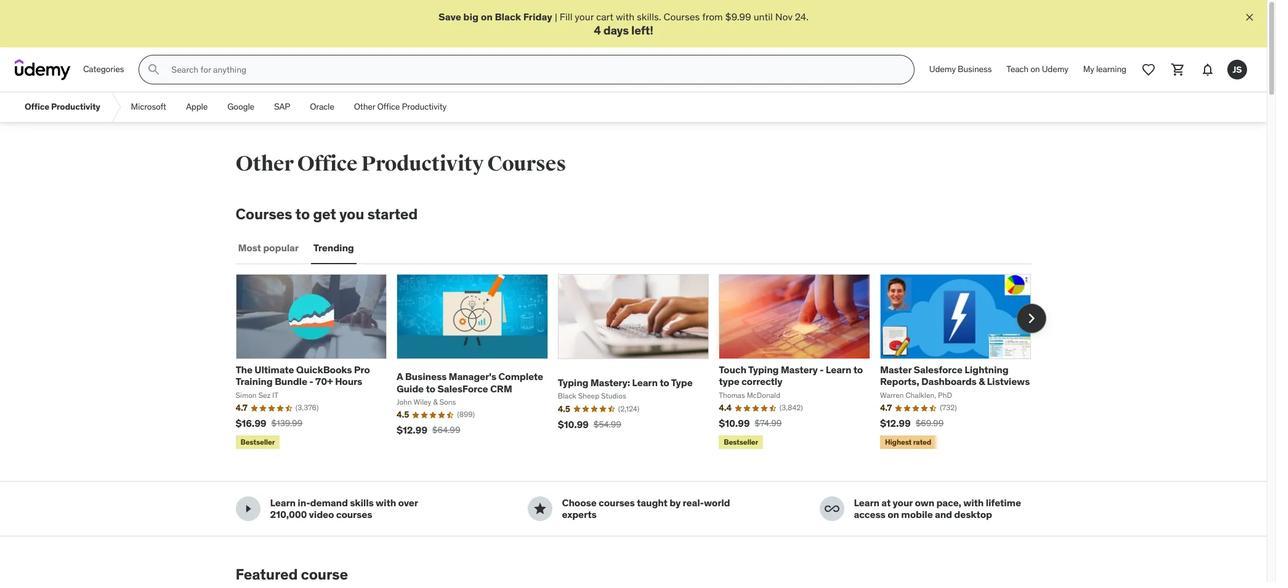 Task type: vqa. For each thing, say whether or not it's contained in the screenshot.
CART
yes



Task type: locate. For each thing, give the bounding box(es) containing it.
1 horizontal spatial medium image
[[533, 502, 547, 516]]

other for other office productivity courses
[[236, 151, 294, 177]]

2 horizontal spatial office
[[377, 101, 400, 112]]

office productivity link
[[15, 93, 110, 122]]

courses
[[599, 497, 635, 509], [336, 508, 372, 521]]

1 horizontal spatial -
[[820, 364, 824, 376]]

1 medium image from the left
[[241, 502, 255, 516]]

master salesforce lightning reports, dashboards & listviews link
[[880, 364, 1030, 388]]

to left master
[[854, 364, 863, 376]]

most popular
[[238, 242, 299, 254]]

courses
[[664, 10, 700, 23], [487, 151, 566, 177], [236, 205, 292, 224]]

business
[[958, 64, 992, 75], [405, 370, 447, 383]]

1 horizontal spatial office
[[297, 151, 357, 177]]

0 horizontal spatial courses
[[236, 205, 292, 224]]

business left teach
[[958, 64, 992, 75]]

save
[[439, 10, 461, 23]]

courses left 'taught'
[[599, 497, 635, 509]]

lifetime
[[986, 497, 1021, 509]]

medium image for learn in-demand skills with over 210,000 video courses
[[241, 502, 255, 516]]

with up days
[[616, 10, 635, 23]]

0 horizontal spatial on
[[481, 10, 493, 23]]

medium image
[[241, 502, 255, 516], [533, 502, 547, 516], [825, 502, 839, 516]]

close image
[[1244, 11, 1256, 23]]

medium image left 210,000 on the left bottom
[[241, 502, 255, 516]]

black
[[495, 10, 521, 23]]

typing
[[748, 364, 779, 376], [558, 376, 589, 389]]

typing right 'touch'
[[748, 364, 779, 376]]

1 vertical spatial your
[[893, 497, 913, 509]]

1 horizontal spatial other
[[354, 101, 375, 112]]

your right the at
[[893, 497, 913, 509]]

big
[[463, 10, 479, 23]]

the ultimate quickbooks pro training bundle - 70+ hours link
[[236, 364, 370, 388]]

0 horizontal spatial office
[[25, 101, 49, 112]]

$9.99
[[725, 10, 751, 23]]

business inside a business manager's complete guide to salesforce crm
[[405, 370, 447, 383]]

learn
[[826, 364, 852, 376], [632, 376, 658, 389], [270, 497, 296, 509], [854, 497, 880, 509]]

on right teach
[[1031, 64, 1040, 75]]

guide
[[397, 382, 424, 395]]

typing inside touch typing mastery - learn to type correctly
[[748, 364, 779, 376]]

cart
[[596, 10, 614, 23]]

on right the big
[[481, 10, 493, 23]]

0 horizontal spatial other
[[236, 151, 294, 177]]

learn inside learn at your own pace, with lifetime access on mobile and desktop
[[854, 497, 880, 509]]

productivity
[[51, 101, 100, 112], [402, 101, 447, 112], [361, 151, 484, 177]]

mastery
[[781, 364, 818, 376]]

arrow pointing to subcategory menu links image
[[110, 93, 121, 122]]

1 horizontal spatial your
[[893, 497, 913, 509]]

1 horizontal spatial business
[[958, 64, 992, 75]]

0 horizontal spatial courses
[[336, 508, 372, 521]]

bundle
[[275, 375, 307, 388]]

|
[[555, 10, 557, 23]]

0 horizontal spatial -
[[309, 375, 313, 388]]

submit search image
[[147, 62, 162, 77]]

teach
[[1007, 64, 1029, 75]]

0 vertical spatial on
[[481, 10, 493, 23]]

office for other office productivity courses
[[297, 151, 357, 177]]

microsoft
[[131, 101, 166, 112]]

1 horizontal spatial courses
[[487, 151, 566, 177]]

office down udemy image
[[25, 101, 49, 112]]

your inside learn at your own pace, with lifetime access on mobile and desktop
[[893, 497, 913, 509]]

next image
[[1022, 309, 1041, 328]]

udemy
[[929, 64, 956, 75], [1042, 64, 1069, 75]]

pace,
[[937, 497, 962, 509]]

with
[[616, 10, 635, 23], [376, 497, 396, 509], [964, 497, 984, 509]]

teach on udemy
[[1007, 64, 1069, 75]]

sap
[[274, 101, 290, 112]]

to left get
[[295, 205, 310, 224]]

wishlist image
[[1141, 62, 1156, 77]]

office for other office productivity
[[377, 101, 400, 112]]

on inside save big on black friday | fill your cart with skills. courses from $9.99 until nov 24. 4 days left!
[[481, 10, 493, 23]]

1 horizontal spatial courses
[[599, 497, 635, 509]]

to
[[295, 205, 310, 224], [854, 364, 863, 376], [660, 376, 669, 389], [426, 382, 435, 395]]

1 horizontal spatial with
[[616, 10, 635, 23]]

notifications image
[[1201, 62, 1215, 77]]

on left mobile
[[888, 508, 899, 521]]

quickbooks
[[296, 364, 352, 376]]

learn at your own pace, with lifetime access on mobile and desktop
[[854, 497, 1021, 521]]

udemy business
[[929, 64, 992, 75]]

2 horizontal spatial with
[[964, 497, 984, 509]]

- inside touch typing mastery - learn to type correctly
[[820, 364, 824, 376]]

0 horizontal spatial business
[[405, 370, 447, 383]]

0 vertical spatial business
[[958, 64, 992, 75]]

salesforce
[[914, 364, 963, 376]]

3 medium image from the left
[[825, 502, 839, 516]]

office up other office productivity courses
[[377, 101, 400, 112]]

reports,
[[880, 375, 919, 388]]

learn right 'mastery:'
[[632, 376, 658, 389]]

skills.
[[637, 10, 661, 23]]

with inside learn at your own pace, with lifetime access on mobile and desktop
[[964, 497, 984, 509]]

0 vertical spatial courses
[[664, 10, 700, 23]]

courses inside save big on black friday | fill your cart with skills. courses from $9.99 until nov 24. 4 days left!
[[664, 10, 700, 23]]

medium image left access
[[825, 502, 839, 516]]

to left type
[[660, 376, 669, 389]]

to inside touch typing mastery - learn to type correctly
[[854, 364, 863, 376]]

1 vertical spatial business
[[405, 370, 447, 383]]

courses right video
[[336, 508, 372, 521]]

0 horizontal spatial your
[[575, 10, 594, 23]]

other
[[354, 101, 375, 112], [236, 151, 294, 177]]

-
[[820, 364, 824, 376], [309, 375, 313, 388]]

with left over
[[376, 497, 396, 509]]

- inside the ultimate quickbooks pro training bundle - 70+ hours
[[309, 375, 313, 388]]

teach on udemy link
[[999, 55, 1076, 85]]

oracle link
[[300, 93, 344, 122]]

fill
[[560, 10, 573, 23]]

a business manager's complete guide to salesforce crm link
[[397, 370, 543, 395]]

learn right mastery
[[826, 364, 852, 376]]

experts
[[562, 508, 597, 521]]

2 medium image from the left
[[533, 502, 547, 516]]

0 vertical spatial other
[[354, 101, 375, 112]]

at
[[882, 497, 891, 509]]

1 horizontal spatial typing
[[748, 364, 779, 376]]

udemy inside teach on udemy link
[[1042, 64, 1069, 75]]

0 vertical spatial your
[[575, 10, 594, 23]]

typing mastery: learn to type link
[[558, 376, 693, 389]]

choose
[[562, 497, 597, 509]]

2 horizontal spatial courses
[[664, 10, 700, 23]]

2 horizontal spatial on
[[1031, 64, 1040, 75]]

friday
[[523, 10, 552, 23]]

listviews
[[987, 375, 1030, 388]]

- left 70+
[[309, 375, 313, 388]]

on
[[481, 10, 493, 23], [1031, 64, 1040, 75], [888, 508, 899, 521]]

your right fill at top left
[[575, 10, 594, 23]]

udemy inside udemy business link
[[929, 64, 956, 75]]

you
[[339, 205, 364, 224]]

trending button
[[311, 233, 356, 263]]

courses inside the learn in-demand skills with over 210,000 video courses
[[336, 508, 372, 521]]

1 horizontal spatial on
[[888, 508, 899, 521]]

1 vertical spatial courses
[[487, 151, 566, 177]]

office
[[25, 101, 49, 112], [377, 101, 400, 112], [297, 151, 357, 177]]

2 vertical spatial courses
[[236, 205, 292, 224]]

2 vertical spatial on
[[888, 508, 899, 521]]

my learning link
[[1076, 55, 1134, 85]]

0 horizontal spatial udemy
[[929, 64, 956, 75]]

learn left the at
[[854, 497, 880, 509]]

1 udemy from the left
[[929, 64, 956, 75]]

type
[[719, 375, 740, 388]]

typing left 'mastery:'
[[558, 376, 589, 389]]

learn left in-
[[270, 497, 296, 509]]

0 horizontal spatial medium image
[[241, 502, 255, 516]]

1 vertical spatial on
[[1031, 64, 1040, 75]]

other office productivity
[[354, 101, 447, 112]]

4
[[594, 23, 601, 38]]

office up 'courses to get you started' at the left
[[297, 151, 357, 177]]

on inside learn at your own pace, with lifetime access on mobile and desktop
[[888, 508, 899, 521]]

with right pace,
[[964, 497, 984, 509]]

1 vertical spatial other
[[236, 151, 294, 177]]

- right mastery
[[820, 364, 824, 376]]

touch
[[719, 364, 746, 376]]

1 horizontal spatial udemy
[[1042, 64, 1069, 75]]

medium image left experts
[[533, 502, 547, 516]]

learn inside touch typing mastery - learn to type correctly
[[826, 364, 852, 376]]

to right guide
[[426, 382, 435, 395]]

business right a
[[405, 370, 447, 383]]

training
[[236, 375, 273, 388]]

2 udemy from the left
[[1042, 64, 1069, 75]]

categories button
[[76, 55, 131, 85]]

other right oracle
[[354, 101, 375, 112]]

master
[[880, 364, 912, 376]]

other down sap link
[[236, 151, 294, 177]]

2 horizontal spatial medium image
[[825, 502, 839, 516]]

over
[[398, 497, 418, 509]]

medium image for learn at your own pace, with lifetime access on mobile and desktop
[[825, 502, 839, 516]]

business for a
[[405, 370, 447, 383]]

ultimate
[[255, 364, 294, 376]]

0 horizontal spatial with
[[376, 497, 396, 509]]

and
[[935, 508, 952, 521]]



Task type: describe. For each thing, give the bounding box(es) containing it.
in-
[[298, 497, 310, 509]]

pro
[[354, 364, 370, 376]]

until
[[754, 10, 773, 23]]

nov
[[775, 10, 793, 23]]

demand
[[310, 497, 348, 509]]

udemy business link
[[922, 55, 999, 85]]

learning
[[1096, 64, 1127, 75]]

touch typing mastery - learn to type correctly link
[[719, 364, 863, 388]]

productivity for other office productivity
[[402, 101, 447, 112]]

with inside the learn in-demand skills with over 210,000 video courses
[[376, 497, 396, 509]]

office productivity
[[25, 101, 100, 112]]

oracle
[[310, 101, 334, 112]]

touch typing mastery - learn to type correctly
[[719, 364, 863, 388]]

&
[[979, 375, 985, 388]]

other office productivity link
[[344, 93, 457, 122]]

most
[[238, 242, 261, 254]]

own
[[915, 497, 935, 509]]

started
[[367, 205, 418, 224]]

trending
[[313, 242, 354, 254]]

complete
[[499, 370, 543, 383]]

lightning
[[965, 364, 1009, 376]]

popular
[[263, 242, 299, 254]]

a business manager's complete guide to salesforce crm
[[397, 370, 543, 395]]

with inside save big on black friday | fill your cart with skills. courses from $9.99 until nov 24. 4 days left!
[[616, 10, 635, 23]]

courses inside choose courses taught by real-world experts
[[599, 497, 635, 509]]

my
[[1083, 64, 1094, 75]]

salesforce
[[438, 382, 488, 395]]

learn inside the learn in-demand skills with over 210,000 video courses
[[270, 497, 296, 509]]

get
[[313, 205, 336, 224]]

mastery:
[[591, 376, 630, 389]]

google
[[227, 101, 254, 112]]

typing mastery: learn to type
[[558, 376, 693, 389]]

the
[[236, 364, 253, 376]]

hours
[[335, 375, 362, 388]]

dashboards
[[922, 375, 977, 388]]

apple link
[[176, 93, 218, 122]]

carousel element
[[236, 274, 1046, 452]]

medium image for choose courses taught by real-world experts
[[533, 502, 547, 516]]

udemy image
[[15, 59, 71, 80]]

categories
[[83, 64, 124, 75]]

choose courses taught by real-world experts
[[562, 497, 730, 521]]

by
[[670, 497, 681, 509]]

type
[[671, 376, 693, 389]]

24.
[[795, 10, 809, 23]]

microsoft link
[[121, 93, 176, 122]]

your inside save big on black friday | fill your cart with skills. courses from $9.99 until nov 24. 4 days left!
[[575, 10, 594, 23]]

skills
[[350, 497, 374, 509]]

my learning
[[1083, 64, 1127, 75]]

Search for anything text field
[[169, 59, 899, 80]]

the ultimate quickbooks pro training bundle - 70+ hours
[[236, 364, 370, 388]]

a
[[397, 370, 403, 383]]

world
[[704, 497, 730, 509]]

mobile
[[901, 508, 933, 521]]

manager's
[[449, 370, 496, 383]]

210,000
[[270, 508, 307, 521]]

access
[[854, 508, 886, 521]]

left!
[[631, 23, 653, 38]]

courses to get you started
[[236, 205, 418, 224]]

other office productivity courses
[[236, 151, 566, 177]]

google link
[[218, 93, 264, 122]]

from
[[702, 10, 723, 23]]

business for udemy
[[958, 64, 992, 75]]

js link
[[1223, 55, 1252, 85]]

js
[[1233, 64, 1242, 75]]

apple
[[186, 101, 208, 112]]

save big on black friday | fill your cart with skills. courses from $9.99 until nov 24. 4 days left!
[[439, 10, 809, 38]]

other for other office productivity
[[354, 101, 375, 112]]

sap link
[[264, 93, 300, 122]]

correctly
[[742, 375, 783, 388]]

desktop
[[954, 508, 992, 521]]

real-
[[683, 497, 704, 509]]

crm
[[490, 382, 512, 395]]

master salesforce lightning reports, dashboards & listviews
[[880, 364, 1030, 388]]

0 horizontal spatial typing
[[558, 376, 589, 389]]

70+
[[315, 375, 333, 388]]

taught
[[637, 497, 668, 509]]

learn in-demand skills with over 210,000 video courses
[[270, 497, 418, 521]]

most popular button
[[236, 233, 301, 263]]

productivity for other office productivity courses
[[361, 151, 484, 177]]

to inside a business manager's complete guide to salesforce crm
[[426, 382, 435, 395]]

video
[[309, 508, 334, 521]]

shopping cart with 0 items image
[[1171, 62, 1186, 77]]



